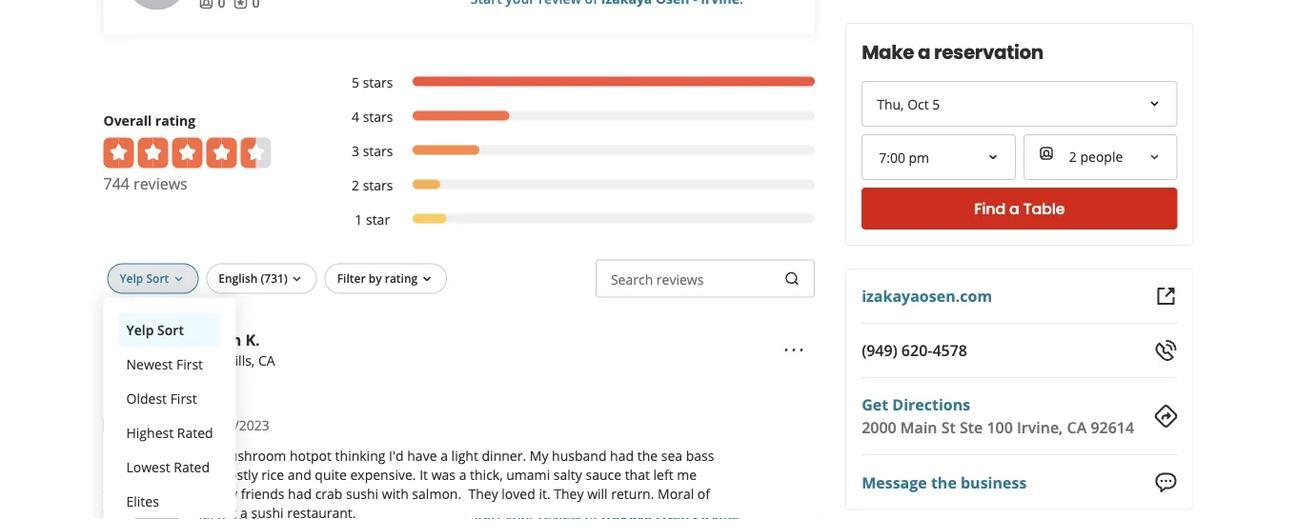 Task type: describe. For each thing, give the bounding box(es) containing it.
salty
[[554, 466, 582, 484]]

of
[[698, 485, 710, 503]]

find a table link
[[862, 188, 1178, 230]]

16 chevron down v2 image
[[420, 272, 435, 287]]

lowest
[[126, 459, 170, 477]]

the up the which
[[164, 447, 185, 465]]

make
[[862, 39, 915, 66]]

the down feeling
[[103, 504, 124, 520]]

elites button
[[119, 485, 221, 519]]

izakayaosen.com link
[[862, 286, 993, 307]]

restaurant.
[[287, 504, 356, 520]]

4
[[352, 108, 359, 126]]

sort for yelp sort button
[[157, 321, 184, 339]]

i
[[103, 447, 107, 465]]

2 stars
[[352, 176, 393, 194]]

filter
[[337, 270, 366, 286]]

2
[[352, 176, 359, 194]]

umami
[[507, 466, 550, 484]]

1 horizontal spatial sushi
[[251, 504, 284, 520]]

expensive.
[[350, 466, 416, 484]]

yelp sort for yelp sort dropdown button
[[120, 270, 169, 286]]

me
[[677, 466, 697, 484]]

search
[[611, 271, 653, 289]]

100
[[987, 418, 1013, 438]]

table
[[1024, 198, 1066, 220]]

reviews for 744 reviews
[[134, 173, 188, 193]]

message
[[862, 472, 928, 493]]

light
[[452, 447, 479, 465]]

k.
[[245, 329, 260, 350]]

yelp for yelp sort button
[[126, 321, 154, 339]]

1 vertical spatial hotpot
[[103, 466, 145, 484]]

yelp for yelp sort dropdown button
[[120, 270, 143, 286]]

search reviews
[[611, 271, 704, 289]]

which
[[149, 466, 185, 484]]

9/3/2023
[[214, 417, 270, 435]]

16 friends v2 image
[[199, 0, 214, 10]]

deborah k. beverly hills, ca
[[176, 329, 275, 370]]

1 horizontal spatial my
[[530, 447, 549, 465]]

(731)
[[261, 270, 288, 286]]

24 phone v2 image
[[1155, 339, 1178, 362]]

reviews element
[[233, 0, 260, 12]]

mostly
[[216, 466, 258, 484]]

overall
[[103, 111, 152, 130]]

deborah k. link
[[176, 329, 260, 350]]

lowest rated
[[126, 459, 210, 477]]

first for newest first
[[176, 356, 203, 374]]

eat
[[166, 504, 185, 520]]

tofu
[[188, 447, 214, 465]]

with
[[382, 485, 409, 503]]

search image
[[785, 271, 800, 287]]

stars for 4 stars
[[363, 108, 393, 126]]

izakayaosen.com
[[862, 286, 993, 307]]

1 for 1
[[229, 375, 237, 393]]

1 for 1 star
[[355, 211, 363, 229]]

stars for 5 stars
[[363, 73, 393, 91]]

ca inside get directions 2000 main st ste 100 irvine, ca 92614
[[1068, 418, 1087, 438]]

the inside button
[[932, 472, 957, 493]]

620-
[[902, 340, 933, 361]]

business
[[961, 472, 1027, 493]]

filter reviews by 1 star rating element
[[332, 210, 815, 229]]

a right find at the top right of the page
[[1010, 198, 1020, 220]]

dinner.
[[482, 447, 526, 465]]

night.
[[180, 485, 215, 503]]

0 vertical spatial had
[[610, 447, 634, 465]]

sauce
[[586, 466, 622, 484]]

rice
[[262, 466, 284, 484]]

highest
[[126, 424, 174, 442]]

feeling
[[103, 485, 145, 503]]

1 was from the left
[[189, 466, 213, 484]]

hills,
[[225, 352, 255, 370]]

newest first button
[[119, 347, 221, 382]]

0 vertical spatial friends element
[[199, 0, 226, 12]]

16 review v2 image
[[233, 0, 248, 10]]

oldest first button
[[119, 382, 221, 416]]

thick,
[[470, 466, 503, 484]]

1 vertical spatial friends element
[[176, 374, 203, 393]]

i ordered the tofu mushroom hotpot thinking i'd have a light dinner. my husband had the sea bass hotpot which was mostly rice and quite expensive. it was a thick, umami salty sauce that left me feeling ill all night. my friends had crab sushi with salmon.  they loved it. they will return. moral of the story: eat sushi at a sushi restaurant.
[[103, 447, 715, 520]]

Select a date text field
[[862, 81, 1178, 127]]

overall rating
[[103, 111, 196, 130]]

3
[[352, 142, 359, 160]]

3 star rating image
[[103, 416, 206, 435]]

newest
[[126, 356, 173, 374]]

filter reviews by 3 stars rating element
[[332, 141, 815, 161]]

4578
[[933, 340, 968, 361]]

husband
[[552, 447, 607, 465]]

newest first
[[126, 356, 203, 374]]

and
[[288, 466, 312, 484]]

oldest first
[[126, 390, 197, 408]]

mushroom
[[217, 447, 286, 465]]

oldest
[[126, 390, 167, 408]]

yelp sort button
[[107, 264, 199, 294]]

0 horizontal spatial my
[[219, 485, 238, 503]]

sort for yelp sort dropdown button
[[146, 270, 169, 286]]

ordered
[[111, 447, 161, 465]]

story:
[[127, 504, 162, 520]]

english (731)
[[219, 270, 288, 286]]

friends
[[241, 485, 285, 503]]

deborah
[[176, 329, 242, 350]]

a down light
[[459, 466, 467, 484]]

ste
[[960, 418, 983, 438]]



Task type: locate. For each thing, give the bounding box(es) containing it.
1 down hills,
[[229, 375, 237, 393]]

2 stars from the top
[[363, 108, 393, 126]]

0 vertical spatial yelp
[[120, 270, 143, 286]]

hotpot
[[290, 447, 332, 465], [103, 466, 145, 484]]

friends element down beverly
[[176, 374, 203, 393]]

1 vertical spatial yelp sort
[[126, 321, 184, 339]]

a right at
[[240, 504, 248, 520]]

hotpot up the and on the left bottom
[[290, 447, 332, 465]]

2 was from the left
[[432, 466, 456, 484]]

  text field
[[596, 260, 815, 298]]

4 stars from the top
[[363, 176, 393, 194]]

4.5 star rating image
[[103, 138, 271, 168]]

filter reviews by 4 stars rating element
[[332, 107, 815, 126]]

a
[[918, 39, 931, 66], [1010, 198, 1020, 220], [441, 447, 448, 465], [459, 466, 467, 484], [240, 504, 248, 520]]

24 directions v2 image
[[1155, 405, 1178, 428]]

my up at
[[219, 485, 238, 503]]

0 vertical spatial 1
[[355, 211, 363, 229]]

1 left 'star'
[[355, 211, 363, 229]]

744
[[103, 173, 130, 193]]

salmon.
[[412, 485, 462, 503]]

stars
[[363, 73, 393, 91], [363, 108, 393, 126], [363, 142, 393, 160], [363, 176, 393, 194]]

16 chevron down v2 image for sort
[[171, 272, 186, 287]]

at
[[225, 504, 237, 520]]

they
[[554, 485, 584, 503]]

16 chevron down v2 image inside yelp sort dropdown button
[[171, 272, 186, 287]]

the
[[164, 447, 185, 465], [638, 447, 658, 465], [932, 472, 957, 493], [103, 504, 124, 520]]

first for oldest first
[[170, 390, 197, 408]]

filter reviews by 5 stars rating element
[[332, 73, 815, 92]]

ca down k.
[[258, 352, 275, 370]]

(949) 620-4578
[[862, 340, 968, 361]]

friends element left 16 review v2 image
[[199, 0, 226, 12]]

0 horizontal spatial was
[[189, 466, 213, 484]]

a left light
[[441, 447, 448, 465]]

first inside button
[[176, 356, 203, 374]]

sort up yelp sort button
[[146, 270, 169, 286]]

sort up newest first button
[[157, 321, 184, 339]]

stars for 2 stars
[[363, 176, 393, 194]]

rating up the 4.5 star rating image
[[155, 111, 196, 130]]

1 star
[[355, 211, 390, 229]]

bass
[[686, 447, 715, 465]]

filter by rating button
[[325, 264, 447, 294]]

1 vertical spatial sort
[[157, 321, 184, 339]]

2000
[[862, 418, 897, 438]]

24 external link v2 image
[[1155, 285, 1178, 308]]

first up 'highest rated' at bottom
[[170, 390, 197, 408]]

yelp up newest
[[126, 321, 154, 339]]

1 horizontal spatial 1
[[355, 211, 363, 229]]

0 vertical spatial sort
[[146, 270, 169, 286]]

0 vertical spatial hotpot
[[290, 447, 332, 465]]

filter reviews by 2 stars rating element
[[332, 176, 815, 195]]

0 vertical spatial rating
[[155, 111, 196, 130]]

friends element
[[199, 0, 226, 12], [176, 374, 203, 393]]

had
[[610, 447, 634, 465], [288, 485, 312, 503]]

3 stars
[[352, 142, 393, 160]]

ca inside "deborah k. beverly hills, ca"
[[258, 352, 275, 370]]

rated up night.
[[174, 459, 210, 477]]

92614
[[1091, 418, 1135, 438]]

that
[[625, 466, 650, 484]]

0 vertical spatial reviews
[[134, 173, 188, 193]]

ill
[[149, 485, 159, 503]]

0 horizontal spatial ca
[[258, 352, 275, 370]]

sushi down night.
[[189, 504, 221, 520]]

reviews
[[134, 173, 188, 193], [657, 271, 704, 289]]

will
[[588, 485, 608, 503]]

1 vertical spatial had
[[288, 485, 312, 503]]

main
[[901, 418, 938, 438]]

yelp inside button
[[126, 321, 154, 339]]

1 horizontal spatial 16 chevron down v2 image
[[290, 272, 305, 287]]

24 message v2 image
[[1155, 472, 1178, 495]]

0 vertical spatial ca
[[258, 352, 275, 370]]

was
[[189, 466, 213, 484], [432, 466, 456, 484]]

was down tofu at the left of the page
[[189, 466, 213, 484]]

16 chevron down v2 image inside english (731) dropdown button
[[290, 272, 305, 287]]

moral
[[658, 485, 694, 503]]

reservation
[[935, 39, 1044, 66]]

rating left 16 chevron down v2 image
[[385, 270, 418, 286]]

1 vertical spatial my
[[219, 485, 238, 503]]

i'd
[[389, 447, 404, 465]]

yelp sort for yelp sort button
[[126, 321, 184, 339]]

0 vertical spatial yelp sort
[[120, 270, 169, 286]]

yelp up yelp sort button
[[120, 270, 143, 286]]

1 horizontal spatial was
[[432, 466, 456, 484]]

1
[[355, 211, 363, 229], [229, 375, 237, 393]]

reviews down the 4.5 star rating image
[[134, 173, 188, 193]]

rated for lowest rated
[[174, 459, 210, 477]]

0 horizontal spatial sushi
[[189, 504, 221, 520]]

thinking
[[335, 447, 386, 465]]

yelp inside dropdown button
[[120, 270, 143, 286]]

stars right 2
[[363, 176, 393, 194]]

yelp sort up newest
[[126, 321, 184, 339]]

0 horizontal spatial reviews
[[134, 173, 188, 193]]

stars for 3 stars
[[363, 142, 393, 160]]

1 horizontal spatial had
[[610, 447, 634, 465]]

return.
[[612, 485, 655, 503]]

16 chevron down v2 image
[[171, 272, 186, 287], [290, 272, 305, 287]]

left
[[654, 466, 674, 484]]

0 horizontal spatial 16 chevron down v2 image
[[171, 272, 186, 287]]

5 stars
[[352, 73, 393, 91]]

0 vertical spatial my
[[530, 447, 549, 465]]

get directions 2000 main st ste 100 irvine, ca 92614
[[862, 395, 1135, 438]]

get
[[862, 395, 889, 415]]

0 horizontal spatial 1
[[229, 375, 237, 393]]

the right message
[[932, 472, 957, 493]]

ca left 92614
[[1068, 418, 1087, 438]]

have
[[407, 447, 437, 465]]

sort inside button
[[157, 321, 184, 339]]

had up that at the bottom of page
[[610, 447, 634, 465]]

lowest rated button
[[119, 450, 221, 485]]

photo of deborah k. image
[[103, 330, 164, 391]]

message the business
[[862, 472, 1027, 493]]

make a reservation
[[862, 39, 1044, 66]]

directions
[[893, 395, 971, 415]]

0 horizontal spatial rating
[[155, 111, 196, 130]]

had down the and on the left bottom
[[288, 485, 312, 503]]

filter by rating
[[337, 270, 418, 286]]

sushi
[[346, 485, 379, 503], [189, 504, 221, 520], [251, 504, 284, 520]]

1 vertical spatial rated
[[174, 459, 210, 477]]

744 reviews
[[103, 173, 188, 193]]

stars right the 3
[[363, 142, 393, 160]]

yelp sort inside dropdown button
[[120, 270, 169, 286]]

16 chevron down v2 image up yelp sort button
[[171, 272, 186, 287]]

was right it
[[432, 466, 456, 484]]

get directions link
[[862, 395, 971, 415]]

the up that at the bottom of page
[[638, 447, 658, 465]]

my up umami
[[530, 447, 549, 465]]

1 vertical spatial ca
[[1068, 418, 1087, 438]]

first down deborah
[[176, 356, 203, 374]]

4 stars
[[352, 108, 393, 126]]

find a table
[[975, 198, 1066, 220]]

find
[[975, 198, 1006, 220]]

sort
[[146, 270, 169, 286], [157, 321, 184, 339]]

1 16 chevron down v2 image from the left
[[171, 272, 186, 287]]

hotpot up feeling
[[103, 466, 145, 484]]

1 horizontal spatial hotpot
[[290, 447, 332, 465]]

1 vertical spatial first
[[170, 390, 197, 408]]

2 horizontal spatial sushi
[[346, 485, 379, 503]]

0 horizontal spatial had
[[288, 485, 312, 503]]

16 chevron down v2 image for (731)
[[290, 272, 305, 287]]

message the business button
[[862, 471, 1027, 494]]

2 16 chevron down v2 image from the left
[[290, 272, 305, 287]]

rated up tofu at the left of the page
[[177, 424, 213, 442]]

all
[[162, 485, 176, 503]]

1 horizontal spatial reviews
[[657, 271, 704, 289]]

st
[[942, 418, 956, 438]]

first
[[176, 356, 203, 374], [170, 390, 197, 408]]

1 vertical spatial reviews
[[657, 271, 704, 289]]

quite
[[315, 466, 347, 484]]

0 vertical spatial rated
[[177, 424, 213, 442]]

3 stars from the top
[[363, 142, 393, 160]]

reviews for search reviews
[[657, 271, 704, 289]]

a right make
[[918, 39, 931, 66]]

by
[[369, 270, 382, 286]]

5
[[352, 73, 359, 91]]

1 stars from the top
[[363, 73, 393, 91]]

16 chevron down v2 image right (731)
[[290, 272, 305, 287]]

sushi down expensive.
[[346, 485, 379, 503]]

reviews right search
[[657, 271, 704, 289]]

sort inside dropdown button
[[146, 270, 169, 286]]

yelp sort up yelp sort button
[[120, 270, 169, 286]]

yelp sort button
[[119, 313, 221, 347]]

first inside button
[[170, 390, 197, 408]]

1 vertical spatial 1
[[229, 375, 237, 393]]

highest rated button
[[119, 416, 221, 450]]

rating inside popup button
[[385, 270, 418, 286]]

1 vertical spatial yelp
[[126, 321, 154, 339]]

0 vertical spatial first
[[176, 356, 203, 374]]

yelp sort inside button
[[126, 321, 184, 339]]

rated inside highest rated button
[[177, 424, 213, 442]]

rated
[[177, 424, 213, 442], [174, 459, 210, 477]]

rated inside the lowest rated 'button'
[[174, 459, 210, 477]]

loved
[[502, 485, 536, 503]]

it
[[420, 466, 428, 484]]

1 vertical spatial rating
[[385, 270, 418, 286]]

rated for highest rated
[[177, 424, 213, 442]]

sushi down friends
[[251, 504, 284, 520]]

crab
[[315, 485, 343, 503]]

highest rated
[[126, 424, 213, 442]]

1 horizontal spatial rating
[[385, 270, 418, 286]]

1 horizontal spatial ca
[[1068, 418, 1087, 438]]

elites
[[126, 493, 159, 511]]

None field
[[864, 136, 1014, 178]]

irvine,
[[1017, 418, 1064, 438]]

star
[[366, 211, 390, 229]]

stars right the 5
[[363, 73, 393, 91]]

stars right 4
[[363, 108, 393, 126]]

yelp
[[120, 270, 143, 286], [126, 321, 154, 339]]

0 horizontal spatial hotpot
[[103, 466, 145, 484]]

english (731) button
[[206, 264, 317, 294]]



Task type: vqa. For each thing, say whether or not it's contained in the screenshot.
Auto Services
no



